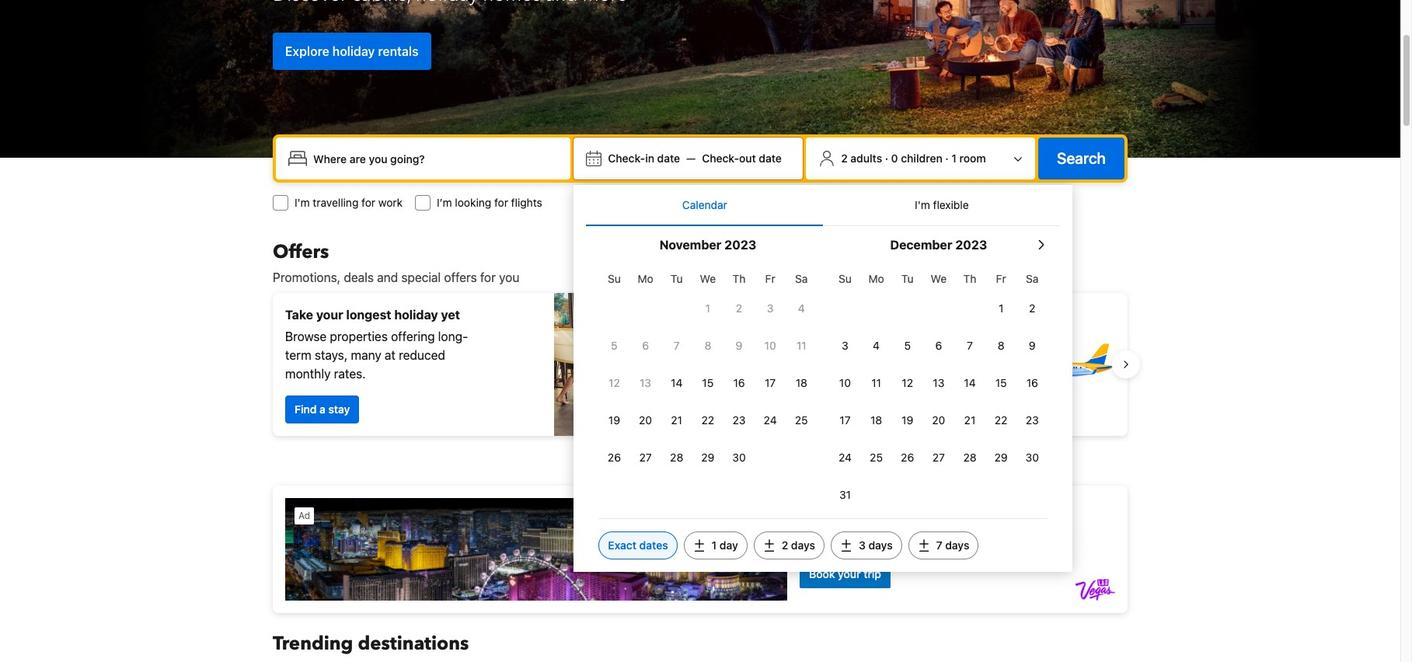 Task type: describe. For each thing, give the bounding box(es) containing it.
offers
[[273, 239, 329, 265]]

th for december 2023
[[964, 272, 977, 285]]

1 day
[[712, 539, 739, 552]]

1 November 2023 checkbox
[[693, 292, 724, 326]]

26 December 2023 checkbox
[[892, 441, 924, 475]]

0 horizontal spatial holiday
[[333, 44, 375, 58]]

11 November 2023 checkbox
[[786, 329, 818, 363]]

9 November 2023 checkbox
[[724, 329, 755, 363]]

2 · from the left
[[946, 152, 949, 165]]

21 November 2023 checkbox
[[661, 404, 693, 438]]

flexible
[[933, 198, 969, 211]]

and for get
[[847, 339, 868, 353]]

exact
[[608, 539, 637, 552]]

and for offers
[[377, 271, 398, 285]]

26 for "26" option
[[901, 451, 915, 464]]

we for december
[[931, 272, 947, 285]]

rentals
[[378, 44, 419, 58]]

29 for 29 option
[[702, 451, 715, 464]]

29 December 2023 checkbox
[[986, 441, 1017, 475]]

2 inside button
[[841, 152, 848, 165]]

su for december
[[839, 272, 852, 285]]

26 for 26 option
[[608, 451, 621, 464]]

find a stay link
[[285, 396, 359, 424]]

check-in date button
[[602, 145, 687, 173]]

i'm looking for flights
[[437, 196, 543, 209]]

2 November 2023 checkbox
[[724, 292, 755, 326]]

looking
[[455, 196, 492, 209]]

22 for 22 december 2023 checkbox
[[995, 414, 1008, 427]]

6 December 2023 checkbox
[[924, 329, 955, 363]]

check-out date button
[[696, 145, 788, 173]]

8 for 8 november 2023 checkbox
[[705, 339, 712, 352]]

check-in date — check-out date
[[608, 152, 782, 165]]

travelling
[[313, 196, 359, 209]]

main content containing offers
[[260, 239, 1141, 662]]

holiday inside take your longest holiday yet browse properties offering long- term stays, many at reduced monthly rates.
[[395, 308, 438, 322]]

find
[[295, 403, 317, 416]]

17 for 17 option at the bottom right
[[765, 376, 776, 390]]

i'm flexible button
[[824, 185, 1061, 225]]

1 left day
[[712, 539, 717, 552]]

term
[[285, 348, 312, 362]]

16 December 2023 checkbox
[[1017, 366, 1048, 400]]

take
[[285, 308, 313, 322]]

get
[[719, 339, 739, 353]]

—
[[687, 152, 696, 165]]

tu for november
[[671, 272, 683, 285]]

0 horizontal spatial flights
[[511, 196, 543, 209]]

25 December 2023 checkbox
[[861, 441, 892, 475]]

5 for 5 november 2023 checkbox
[[611, 339, 618, 352]]

search button
[[1039, 138, 1125, 180]]

many
[[351, 348, 382, 362]]

take your longest holiday yet image
[[554, 293, 694, 436]]

27 for 27 option
[[640, 451, 652, 464]]

28 for 28 december 2023 checkbox
[[964, 451, 977, 464]]

1 inside button
[[952, 152, 957, 165]]

inspired,
[[743, 339, 791, 353]]

5 November 2023 checkbox
[[599, 329, 630, 363]]

5 December 2023 checkbox
[[892, 329, 924, 363]]

i'm travelling for work
[[295, 196, 403, 209]]

2 horizontal spatial 3
[[859, 539, 866, 552]]

13 December 2023 checkbox
[[924, 366, 955, 400]]

grid for december
[[830, 264, 1048, 512]]

destinations
[[358, 631, 469, 657]]

4 for 4 option
[[798, 302, 805, 315]]

7 for 7 option
[[674, 339, 680, 352]]

in
[[646, 152, 655, 165]]

flexibility
[[751, 358, 801, 372]]

25 November 2023 checkbox
[[786, 404, 818, 438]]

adults
[[851, 152, 883, 165]]

7 December 2023 checkbox
[[955, 329, 986, 363]]

properties
[[330, 330, 388, 344]]

2 days
[[782, 539, 816, 552]]

get inspired, compare and book flights with more flexibility
[[719, 339, 964, 372]]

tab list containing calendar
[[587, 185, 1061, 227]]

30 December 2023 checkbox
[[1017, 441, 1048, 475]]

1 · from the left
[[885, 152, 889, 165]]

28 November 2023 checkbox
[[661, 441, 693, 475]]

reduced
[[399, 348, 446, 362]]

exact dates
[[608, 539, 668, 552]]

1 date from the left
[[658, 152, 680, 165]]

3 December 2023 checkbox
[[830, 329, 861, 363]]

special
[[402, 271, 441, 285]]

1 December 2023 checkbox
[[986, 292, 1017, 326]]

13 November 2023 checkbox
[[630, 366, 661, 400]]

december 2023
[[891, 238, 988, 252]]

18 December 2023 checkbox
[[861, 404, 892, 438]]

advertisement region
[[273, 486, 1128, 614]]

20 December 2023 checkbox
[[924, 404, 955, 438]]

2 date from the left
[[759, 152, 782, 165]]

0
[[892, 152, 899, 165]]

14 for 14 'option'
[[671, 376, 683, 390]]

16 for 16 'option'
[[734, 376, 745, 390]]

i'm
[[437, 196, 452, 209]]

18 for 18 december 2023 checkbox
[[871, 414, 883, 427]]

17 for 17 checkbox at bottom right
[[840, 414, 851, 427]]

4 November 2023 checkbox
[[786, 292, 818, 326]]

days for 7 days
[[946, 539, 970, 552]]

region containing take your longest holiday yet
[[260, 287, 1141, 442]]

10 November 2023 checkbox
[[755, 329, 786, 363]]

19 for 19 option
[[609, 414, 621, 427]]

day
[[720, 539, 739, 552]]

24 for 24 november 2023 option
[[764, 414, 777, 427]]

monthly
[[285, 367, 331, 381]]

24 November 2023 checkbox
[[755, 404, 786, 438]]

6 November 2023 checkbox
[[630, 329, 661, 363]]

20 for the 20 november 2023 option
[[639, 414, 652, 427]]

1 left 2 november 2023 option
[[706, 302, 711, 315]]

promotions,
[[273, 271, 341, 285]]

fly away to your dream holiday image
[[1007, 310, 1116, 419]]

24 for 24 december 2023 checkbox
[[839, 451, 852, 464]]

15 December 2023 checkbox
[[986, 366, 1017, 400]]

30 November 2023 checkbox
[[724, 441, 755, 475]]

2 adults · 0 children · 1 room button
[[813, 144, 1030, 173]]

for for flights
[[495, 196, 508, 209]]

16 for '16' option at the bottom right of page
[[1027, 376, 1039, 390]]

calendar button
[[587, 185, 824, 225]]

15 for 15 option on the bottom
[[996, 376, 1007, 390]]

12 for 12 november 2023 checkbox
[[609, 376, 620, 390]]

november
[[660, 238, 722, 252]]

fr for december 2023
[[997, 272, 1007, 285]]

24 December 2023 checkbox
[[830, 441, 861, 475]]

out
[[740, 152, 756, 165]]

stay
[[328, 403, 350, 416]]

13 for 13 checkbox
[[640, 376, 652, 390]]

1 23 from the left
[[733, 414, 746, 427]]

21 December 2023 checkbox
[[955, 404, 986, 438]]

10 for '10' checkbox
[[765, 339, 777, 352]]

browse
[[285, 330, 327, 344]]

mo for december
[[869, 272, 885, 285]]

take your longest holiday yet browse properties offering long- term stays, many at reduced monthly rates.
[[285, 308, 468, 381]]

rates.
[[334, 367, 366, 381]]

17 December 2023 checkbox
[[830, 404, 861, 438]]

2 inside option
[[736, 302, 743, 315]]

days for 2 days
[[792, 539, 816, 552]]

1 check- from the left
[[608, 152, 646, 165]]

8 December 2023 checkbox
[[986, 329, 1017, 363]]

25 for 25 december 2023 'checkbox' at the bottom right of the page
[[870, 451, 883, 464]]

days for 3 days
[[869, 539, 893, 552]]

fr for november 2023
[[766, 272, 776, 285]]

for inside 'offers promotions, deals and special offers for you'
[[480, 271, 496, 285]]



Task type: vqa. For each thing, say whether or not it's contained in the screenshot.


Task type: locate. For each thing, give the bounding box(es) containing it.
and inside get inspired, compare and book flights with more flexibility
[[847, 339, 868, 353]]

30 inside option
[[733, 451, 746, 464]]

deals
[[344, 271, 374, 285]]

7 for 7 december 2023 option
[[967, 339, 973, 352]]

date right out
[[759, 152, 782, 165]]

11 inside checkbox
[[872, 376, 882, 390]]

tu
[[671, 272, 683, 285], [902, 272, 914, 285]]

25 inside 25 december 2023 'checkbox'
[[870, 451, 883, 464]]

2 16 from the left
[[1027, 376, 1039, 390]]

1 vertical spatial 4
[[873, 339, 880, 352]]

1 horizontal spatial 27
[[933, 451, 945, 464]]

tu down november
[[671, 272, 683, 285]]

9
[[736, 339, 743, 352], [1029, 339, 1036, 352]]

for for work
[[362, 196, 376, 209]]

29 right 28 november 2023 option
[[702, 451, 715, 464]]

2 horizontal spatial days
[[946, 539, 970, 552]]

4 for 4 december 2023 checkbox on the right of the page
[[873, 339, 880, 352]]

progress bar inside "main content"
[[691, 449, 710, 455]]

for left work
[[362, 196, 376, 209]]

1 horizontal spatial 30
[[1026, 451, 1040, 464]]

2 28 from the left
[[964, 451, 977, 464]]

2 th from the left
[[964, 272, 977, 285]]

su up 5 november 2023 checkbox
[[608, 272, 621, 285]]

3 left 4 december 2023 checkbox on the right of the page
[[842, 339, 849, 352]]

17 November 2023 checkbox
[[755, 366, 786, 400]]

20 for 20 december 2023 checkbox
[[933, 414, 946, 427]]

2 21 from the left
[[965, 414, 976, 427]]

1 horizontal spatial holiday
[[395, 308, 438, 322]]

16 down the more
[[734, 376, 745, 390]]

0 horizontal spatial date
[[658, 152, 680, 165]]

8
[[705, 339, 712, 352], [998, 339, 1005, 352]]

1 horizontal spatial 7
[[937, 539, 943, 552]]

22 right 21 "checkbox"
[[702, 414, 715, 427]]

th for november 2023
[[733, 272, 746, 285]]

mo up 4 december 2023 checkbox on the right of the page
[[869, 272, 885, 285]]

0 horizontal spatial 17
[[765, 376, 776, 390]]

2 19 from the left
[[902, 414, 914, 427]]

2 27 from the left
[[933, 451, 945, 464]]

2 sa from the left
[[1026, 272, 1039, 285]]

2 30 from the left
[[1026, 451, 1040, 464]]

i'm for i'm travelling for work
[[295, 196, 310, 209]]

3 down 31 checkbox
[[859, 539, 866, 552]]

1 grid from the left
[[599, 264, 818, 475]]

stays,
[[315, 348, 348, 362]]

21 inside '21 december 2023' option
[[965, 414, 976, 427]]

1 we from the left
[[700, 272, 716, 285]]

mo for november
[[638, 272, 654, 285]]

1 horizontal spatial tu
[[902, 272, 914, 285]]

1 13 from the left
[[640, 376, 652, 390]]

0 vertical spatial 18
[[796, 376, 808, 390]]

0 horizontal spatial 8
[[705, 339, 712, 352]]

0 horizontal spatial 26
[[608, 451, 621, 464]]

28 December 2023 checkbox
[[955, 441, 986, 475]]

24 right 23 option
[[764, 414, 777, 427]]

30
[[733, 451, 746, 464], [1026, 451, 1040, 464]]

and right deals
[[377, 271, 398, 285]]

a
[[320, 403, 326, 416]]

3 November 2023 checkbox
[[755, 292, 786, 326]]

2023 for december 2023
[[956, 238, 988, 252]]

17 left 18 december 2023 checkbox
[[840, 414, 851, 427]]

8 left 'get'
[[705, 339, 712, 352]]

tu for december
[[902, 272, 914, 285]]

7 left 8 november 2023 checkbox
[[674, 339, 680, 352]]

1 horizontal spatial mo
[[869, 272, 885, 285]]

1 left 2 "option" at the right top of page
[[999, 302, 1004, 315]]

explore holiday rentals
[[285, 44, 419, 58]]

i'm inside the i'm flexible button
[[915, 198, 931, 211]]

6 left 7 option
[[642, 339, 649, 352]]

9 for 9 option
[[1029, 339, 1036, 352]]

11 for 11 november 2023 option
[[797, 339, 807, 352]]

· right the children
[[946, 152, 949, 165]]

23 December 2023 checkbox
[[1017, 404, 1048, 438]]

14
[[671, 376, 683, 390], [965, 376, 976, 390]]

th down december 2023
[[964, 272, 977, 285]]

26
[[608, 451, 621, 464], [901, 451, 915, 464]]

4 inside option
[[798, 302, 805, 315]]

22 for 22 november 2023 checkbox
[[702, 414, 715, 427]]

4 right '3 november 2023' option
[[798, 302, 805, 315]]

10 up flexibility
[[765, 339, 777, 352]]

0 horizontal spatial 19
[[609, 414, 621, 427]]

days
[[792, 539, 816, 552], [869, 539, 893, 552], [946, 539, 970, 552]]

children
[[901, 152, 943, 165]]

16 November 2023 checkbox
[[724, 366, 755, 400]]

offering
[[391, 330, 435, 344]]

december
[[891, 238, 953, 252]]

5 inside option
[[905, 339, 911, 352]]

28 inside option
[[670, 451, 684, 464]]

21
[[671, 414, 683, 427], [965, 414, 976, 427]]

1 6 from the left
[[642, 339, 649, 352]]

1 vertical spatial 10
[[840, 376, 851, 390]]

1 horizontal spatial days
[[869, 539, 893, 552]]

16
[[734, 376, 745, 390], [1027, 376, 1039, 390]]

2 days from the left
[[869, 539, 893, 552]]

3 inside option
[[767, 302, 774, 315]]

grid for november
[[599, 264, 818, 475]]

for right looking
[[495, 196, 508, 209]]

9 up the more
[[736, 339, 743, 352]]

0 vertical spatial holiday
[[333, 44, 375, 58]]

· left 0
[[885, 152, 889, 165]]

17 down flexibility
[[765, 376, 776, 390]]

flights left with
[[903, 339, 938, 353]]

5 inside checkbox
[[611, 339, 618, 352]]

10 inside checkbox
[[765, 339, 777, 352]]

21 for '21 december 2023' option
[[965, 414, 976, 427]]

2 left adults
[[841, 152, 848, 165]]

2 22 from the left
[[995, 414, 1008, 427]]

14 left 15 november 2023 option at the bottom
[[671, 376, 683, 390]]

1 12 from the left
[[609, 376, 620, 390]]

th up 2 november 2023 option
[[733, 272, 746, 285]]

9 right 8 option
[[1029, 339, 1036, 352]]

14 inside 'option'
[[671, 376, 683, 390]]

0 vertical spatial flights
[[511, 196, 543, 209]]

18 for 18 checkbox
[[796, 376, 808, 390]]

flights inside get inspired, compare and book flights with more flexibility
[[903, 339, 938, 353]]

19 December 2023 checkbox
[[892, 404, 924, 438]]

9 inside 'option'
[[736, 339, 743, 352]]

1 horizontal spatial 2023
[[956, 238, 988, 252]]

1 days from the left
[[792, 539, 816, 552]]

14 for 14 option on the right of the page
[[965, 376, 976, 390]]

you
[[499, 271, 520, 285]]

21 right 20 december 2023 checkbox
[[965, 414, 976, 427]]

1 tu from the left
[[671, 272, 683, 285]]

13 for 13 december 2023 checkbox
[[933, 376, 945, 390]]

24 inside checkbox
[[839, 451, 852, 464]]

20
[[639, 414, 652, 427], [933, 414, 946, 427]]

0 horizontal spatial and
[[377, 271, 398, 285]]

1 vertical spatial 3
[[842, 339, 849, 352]]

7 days
[[937, 539, 970, 552]]

1 horizontal spatial and
[[847, 339, 868, 353]]

1 16 from the left
[[734, 376, 745, 390]]

2023
[[725, 238, 757, 252], [956, 238, 988, 252]]

2 fr from the left
[[997, 272, 1007, 285]]

2 inside "option"
[[1030, 302, 1036, 315]]

6 for 6 checkbox
[[936, 339, 943, 352]]

1 26 from the left
[[608, 451, 621, 464]]

12 inside option
[[902, 376, 914, 390]]

24
[[764, 414, 777, 427], [839, 451, 852, 464]]

13 inside 13 december 2023 checkbox
[[933, 376, 945, 390]]

4
[[798, 302, 805, 315], [873, 339, 880, 352]]

and inside 'offers promotions, deals and special offers for you'
[[377, 271, 398, 285]]

0 horizontal spatial we
[[700, 272, 716, 285]]

work
[[379, 196, 403, 209]]

1 horizontal spatial check-
[[702, 152, 740, 165]]

9 December 2023 checkbox
[[1017, 329, 1048, 363]]

12 December 2023 checkbox
[[892, 366, 924, 400]]

28 right 27 december 2023 option
[[964, 451, 977, 464]]

2 20 from the left
[[933, 414, 946, 427]]

16 inside 'option'
[[734, 376, 745, 390]]

23
[[733, 414, 746, 427], [1026, 414, 1039, 427]]

0 horizontal spatial 16
[[734, 376, 745, 390]]

explore
[[285, 44, 330, 58]]

12
[[609, 376, 620, 390], [902, 376, 914, 390]]

trending destinations
[[273, 631, 469, 657]]

15 left 16 'option'
[[702, 376, 714, 390]]

1 horizontal spatial 10
[[840, 376, 851, 390]]

20 right 19 option
[[639, 414, 652, 427]]

15 right 14 option on the right of the page
[[996, 376, 1007, 390]]

3 for '3 november 2023' option
[[767, 302, 774, 315]]

5 for 5 option
[[905, 339, 911, 352]]

flights right looking
[[511, 196, 543, 209]]

8 inside 8 option
[[998, 339, 1005, 352]]

18 right 17 option at the bottom right
[[796, 376, 808, 390]]

27 inside option
[[933, 451, 945, 464]]

2023 for november 2023
[[725, 238, 757, 252]]

1 horizontal spatial fr
[[997, 272, 1007, 285]]

28 inside checkbox
[[964, 451, 977, 464]]

21 for 21 "checkbox"
[[671, 414, 683, 427]]

6 for the 6 november 2023 checkbox
[[642, 339, 649, 352]]

0 horizontal spatial 7
[[674, 339, 680, 352]]

28 right 27 option
[[670, 451, 684, 464]]

2 tu from the left
[[902, 272, 914, 285]]

11 December 2023 checkbox
[[861, 366, 892, 400]]

0 horizontal spatial 4
[[798, 302, 805, 315]]

0 horizontal spatial 9
[[736, 339, 743, 352]]

4 inside checkbox
[[873, 339, 880, 352]]

2 13 from the left
[[933, 376, 945, 390]]

26 right 25 december 2023 'checkbox' at the bottom right of the page
[[901, 451, 915, 464]]

15 for 15 november 2023 option at the bottom
[[702, 376, 714, 390]]

30 right 29 option
[[733, 451, 746, 464]]

1 30 from the left
[[733, 451, 746, 464]]

1 22 from the left
[[702, 414, 715, 427]]

21 right the 20 november 2023 option
[[671, 414, 683, 427]]

10 inside 10 option
[[840, 376, 851, 390]]

2 right 1 option
[[736, 302, 743, 315]]

compare
[[794, 339, 844, 353]]

check- left —
[[608, 152, 646, 165]]

mo up the 6 november 2023 checkbox
[[638, 272, 654, 285]]

0 horizontal spatial i'm
[[295, 196, 310, 209]]

23 November 2023 checkbox
[[724, 404, 755, 438]]

longest
[[346, 308, 392, 322]]

19
[[609, 414, 621, 427], [902, 414, 914, 427]]

25 inside 25 november 2023 option
[[795, 414, 808, 427]]

1 horizontal spatial i'm
[[915, 198, 931, 211]]

0 horizontal spatial 25
[[795, 414, 808, 427]]

2 26 from the left
[[901, 451, 915, 464]]

3
[[767, 302, 774, 315], [842, 339, 849, 352], [859, 539, 866, 552]]

7 right with
[[967, 339, 973, 352]]

1 19 from the left
[[609, 414, 621, 427]]

i'm for i'm flexible
[[915, 198, 931, 211]]

31
[[840, 488, 851, 502]]

fr up '3 november 2023' option
[[766, 272, 776, 285]]

3 days from the left
[[946, 539, 970, 552]]

1 2023 from the left
[[725, 238, 757, 252]]

0 horizontal spatial ·
[[885, 152, 889, 165]]

for left you
[[480, 271, 496, 285]]

1 horizontal spatial 18
[[871, 414, 883, 427]]

0 horizontal spatial 13
[[640, 376, 652, 390]]

2
[[841, 152, 848, 165], [736, 302, 743, 315], [1030, 302, 1036, 315], [782, 539, 789, 552]]

1 horizontal spatial date
[[759, 152, 782, 165]]

19 left the 20 november 2023 option
[[609, 414, 621, 427]]

we up 1 option
[[700, 272, 716, 285]]

sa for november 2023
[[796, 272, 808, 285]]

19 right 18 december 2023 checkbox
[[902, 414, 914, 427]]

2 su from the left
[[839, 272, 852, 285]]

1 vertical spatial holiday
[[395, 308, 438, 322]]

23 right 22 december 2023 checkbox
[[1026, 414, 1039, 427]]

2 mo from the left
[[869, 272, 885, 285]]

0 horizontal spatial 18
[[796, 376, 808, 390]]

su
[[608, 272, 621, 285], [839, 272, 852, 285]]

19 inside checkbox
[[902, 414, 914, 427]]

20 inside option
[[639, 414, 652, 427]]

19 November 2023 checkbox
[[599, 404, 630, 438]]

12 November 2023 checkbox
[[599, 366, 630, 400]]

calendar
[[683, 198, 728, 211]]

2 2023 from the left
[[956, 238, 988, 252]]

1 vertical spatial 18
[[871, 414, 883, 427]]

15 inside 15 option
[[996, 376, 1007, 390]]

holiday
[[333, 44, 375, 58], [395, 308, 438, 322]]

1 horizontal spatial 26
[[901, 451, 915, 464]]

0 horizontal spatial 29
[[702, 451, 715, 464]]

2 vertical spatial 3
[[859, 539, 866, 552]]

19 inside option
[[609, 414, 621, 427]]

18 right 17 checkbox at bottom right
[[871, 414, 883, 427]]

flights
[[511, 196, 543, 209], [903, 339, 938, 353]]

tu down the december
[[902, 272, 914, 285]]

1 horizontal spatial ·
[[946, 152, 949, 165]]

1 14 from the left
[[671, 376, 683, 390]]

0 vertical spatial 10
[[765, 339, 777, 352]]

date right in
[[658, 152, 680, 165]]

3 right 2 november 2023 option
[[767, 302, 774, 315]]

0 horizontal spatial th
[[733, 272, 746, 285]]

2023 right november
[[725, 238, 757, 252]]

2 8 from the left
[[998, 339, 1005, 352]]

Where are you going? field
[[307, 145, 565, 173]]

15 November 2023 checkbox
[[693, 366, 724, 400]]

1 29 from the left
[[702, 451, 715, 464]]

9 inside option
[[1029, 339, 1036, 352]]

0 horizontal spatial fr
[[766, 272, 776, 285]]

su for november
[[608, 272, 621, 285]]

0 horizontal spatial 30
[[733, 451, 746, 464]]

12 for 12 december 2023 option
[[902, 376, 914, 390]]

2 23 from the left
[[1026, 414, 1039, 427]]

check-
[[608, 152, 646, 165], [702, 152, 740, 165]]

9 for 9 november 2023 'option'
[[736, 339, 743, 352]]

7 November 2023 checkbox
[[661, 329, 693, 363]]

14 inside option
[[965, 376, 976, 390]]

1 horizontal spatial grid
[[830, 264, 1048, 512]]

1 9 from the left
[[736, 339, 743, 352]]

6 left 7 december 2023 option
[[936, 339, 943, 352]]

dates
[[640, 539, 668, 552]]

find a stay
[[295, 403, 350, 416]]

2023 down the flexible
[[956, 238, 988, 252]]

4 December 2023 checkbox
[[861, 329, 892, 363]]

holiday up offering
[[395, 308, 438, 322]]

14 right 13 december 2023 checkbox
[[965, 376, 976, 390]]

1 horizontal spatial flights
[[903, 339, 938, 353]]

24 inside option
[[764, 414, 777, 427]]

23 right 22 november 2023 checkbox
[[733, 414, 746, 427]]

and
[[377, 271, 398, 285], [847, 339, 868, 353]]

0 horizontal spatial 21
[[671, 414, 683, 427]]

26 November 2023 checkbox
[[599, 441, 630, 475]]

31 December 2023 checkbox
[[830, 478, 861, 512]]

trending
[[273, 631, 353, 657]]

15 inside 15 november 2023 option
[[702, 376, 714, 390]]

1 horizontal spatial 23
[[1026, 414, 1039, 427]]

0 vertical spatial 3
[[767, 302, 774, 315]]

0 vertical spatial and
[[377, 271, 398, 285]]

25 right 24 november 2023 option
[[795, 414, 808, 427]]

12 left 13 checkbox
[[609, 376, 620, 390]]

1 21 from the left
[[671, 414, 683, 427]]

8 inside 8 november 2023 checkbox
[[705, 339, 712, 352]]

1 mo from the left
[[638, 272, 654, 285]]

0 horizontal spatial 28
[[670, 451, 684, 464]]

your
[[316, 308, 343, 322]]

22 right '21 december 2023' option
[[995, 414, 1008, 427]]

2 12 from the left
[[902, 376, 914, 390]]

12 inside checkbox
[[609, 376, 620, 390]]

2 9 from the left
[[1029, 339, 1036, 352]]

14 November 2023 checkbox
[[661, 366, 693, 400]]

region
[[260, 287, 1141, 442]]

1 horizontal spatial sa
[[1026, 272, 1039, 285]]

2 right 1 december 2023 option
[[1030, 302, 1036, 315]]

1 horizontal spatial 13
[[933, 376, 945, 390]]

11 right '10' checkbox
[[797, 339, 807, 352]]

30 for 30 december 2023 checkbox
[[1026, 451, 1040, 464]]

30 right the 29 december 2023 option
[[1026, 451, 1040, 464]]

0 horizontal spatial 12
[[609, 376, 620, 390]]

grid
[[599, 264, 818, 475], [830, 264, 1048, 512]]

search
[[1058, 149, 1106, 167]]

we down december 2023
[[931, 272, 947, 285]]

sa for december 2023
[[1026, 272, 1039, 285]]

2 December 2023 checkbox
[[1017, 292, 1048, 326]]

2 we from the left
[[931, 272, 947, 285]]

10 for 10 option
[[840, 376, 851, 390]]

27 November 2023 checkbox
[[630, 441, 661, 475]]

1 su from the left
[[608, 272, 621, 285]]

2 adults · 0 children · 1 room
[[841, 152, 987, 165]]

8 November 2023 checkbox
[[693, 329, 724, 363]]

27
[[640, 451, 652, 464], [933, 451, 945, 464]]

1 th from the left
[[733, 272, 746, 285]]

28
[[670, 451, 684, 464], [964, 451, 977, 464]]

20 inside checkbox
[[933, 414, 946, 427]]

17 inside option
[[765, 376, 776, 390]]

0 horizontal spatial check-
[[608, 152, 646, 165]]

1 horizontal spatial 12
[[902, 376, 914, 390]]

1 horizontal spatial 29
[[995, 451, 1008, 464]]

16 right 15 option on the bottom
[[1027, 376, 1039, 390]]

1 vertical spatial and
[[847, 339, 868, 353]]

0 horizontal spatial sa
[[796, 272, 808, 285]]

3 days
[[859, 539, 893, 552]]

1 horizontal spatial 14
[[965, 376, 976, 390]]

2 15 from the left
[[996, 376, 1007, 390]]

27 right 26 option
[[640, 451, 652, 464]]

1 horizontal spatial 8
[[998, 339, 1005, 352]]

we
[[700, 272, 716, 285], [931, 272, 947, 285]]

8 right 7 december 2023 option
[[998, 339, 1005, 352]]

1 vertical spatial 24
[[839, 451, 852, 464]]

1 horizontal spatial 19
[[902, 414, 914, 427]]

11 for 11 checkbox
[[872, 376, 882, 390]]

sa up 4 option
[[796, 272, 808, 285]]

1 horizontal spatial 11
[[872, 376, 882, 390]]

3 for 3 december 2023 checkbox
[[842, 339, 849, 352]]

1 horizontal spatial 15
[[996, 376, 1007, 390]]

and left "book"
[[847, 339, 868, 353]]

0 horizontal spatial days
[[792, 539, 816, 552]]

5 left the 6 november 2023 checkbox
[[611, 339, 618, 352]]

0 horizontal spatial 27
[[640, 451, 652, 464]]

28 for 28 november 2023 option
[[670, 451, 684, 464]]

·
[[885, 152, 889, 165], [946, 152, 949, 165]]

11 right 10 option
[[872, 376, 882, 390]]

main content
[[260, 239, 1141, 662]]

1 left room
[[952, 152, 957, 165]]

25 right 24 december 2023 checkbox
[[870, 451, 883, 464]]

i'm left the flexible
[[915, 198, 931, 211]]

0 horizontal spatial 23
[[733, 414, 746, 427]]

0 horizontal spatial 2023
[[725, 238, 757, 252]]

2 29 from the left
[[995, 451, 1008, 464]]

1 27 from the left
[[640, 451, 652, 464]]

15
[[702, 376, 714, 390], [996, 376, 1007, 390]]

progress bar
[[691, 449, 710, 455]]

more
[[719, 358, 748, 372]]

offers
[[444, 271, 477, 285]]

1 horizontal spatial 17
[[840, 414, 851, 427]]

sa
[[796, 272, 808, 285], [1026, 272, 1039, 285]]

book
[[871, 339, 900, 353]]

1 8 from the left
[[705, 339, 712, 352]]

3 inside checkbox
[[842, 339, 849, 352]]

2 grid from the left
[[830, 264, 1048, 512]]

yet
[[441, 308, 460, 322]]

tab list
[[587, 185, 1061, 227]]

30 inside 30 december 2023 checkbox
[[1026, 451, 1040, 464]]

27 for 27 december 2023 option
[[933, 451, 945, 464]]

fr up 1 december 2023 option
[[997, 272, 1007, 285]]

1 5 from the left
[[611, 339, 618, 352]]

22 November 2023 checkbox
[[693, 404, 724, 438]]

1 20 from the left
[[639, 414, 652, 427]]

2 check- from the left
[[702, 152, 740, 165]]

1 horizontal spatial 9
[[1029, 339, 1036, 352]]

1 horizontal spatial 6
[[936, 339, 943, 352]]

1 horizontal spatial 22
[[995, 414, 1008, 427]]

0 horizontal spatial mo
[[638, 272, 654, 285]]

1 sa from the left
[[796, 272, 808, 285]]

0 horizontal spatial grid
[[599, 264, 818, 475]]

27 December 2023 checkbox
[[924, 441, 955, 475]]

sa up 2 "option" at the right top of page
[[1026, 272, 1039, 285]]

2 horizontal spatial 7
[[967, 339, 973, 352]]

0 vertical spatial 17
[[765, 376, 776, 390]]

0 horizontal spatial 3
[[767, 302, 774, 315]]

0 vertical spatial 11
[[797, 339, 807, 352]]

th
[[733, 272, 746, 285], [964, 272, 977, 285]]

20 right 19 checkbox
[[933, 414, 946, 427]]

22
[[702, 414, 715, 427], [995, 414, 1008, 427]]

room
[[960, 152, 987, 165]]

7 inside option
[[967, 339, 973, 352]]

7 right 3 days
[[937, 539, 943, 552]]

november 2023
[[660, 238, 757, 252]]

20 November 2023 checkbox
[[630, 404, 661, 438]]

1 vertical spatial 17
[[840, 414, 851, 427]]

2 5 from the left
[[905, 339, 911, 352]]

1 horizontal spatial 28
[[964, 451, 977, 464]]

2 right day
[[782, 539, 789, 552]]

22 December 2023 checkbox
[[986, 404, 1017, 438]]

18 November 2023 checkbox
[[786, 366, 818, 400]]

offers promotions, deals and special offers for you
[[273, 239, 520, 285]]

21 inside 21 "checkbox"
[[671, 414, 683, 427]]

27 right "26" option
[[933, 451, 945, 464]]

10 December 2023 checkbox
[[830, 366, 861, 400]]

27 inside option
[[640, 451, 652, 464]]

i'm flexible
[[915, 198, 969, 211]]

1 fr from the left
[[766, 272, 776, 285]]

1 vertical spatial 11
[[872, 376, 882, 390]]

1 15 from the left
[[702, 376, 714, 390]]

long-
[[438, 330, 468, 344]]

holiday left rentals
[[333, 44, 375, 58]]

su up 3 december 2023 checkbox
[[839, 272, 852, 285]]

i'm left travelling
[[295, 196, 310, 209]]

0 vertical spatial 25
[[795, 414, 808, 427]]

14 December 2023 checkbox
[[955, 366, 986, 400]]

10 down get inspired, compare and book flights with more flexibility
[[840, 376, 851, 390]]

18
[[796, 376, 808, 390], [871, 414, 883, 427]]

11 inside option
[[797, 339, 807, 352]]

7 inside option
[[674, 339, 680, 352]]

19 for 19 checkbox
[[902, 414, 914, 427]]

1 horizontal spatial 5
[[905, 339, 911, 352]]

0 horizontal spatial 6
[[642, 339, 649, 352]]

with
[[941, 339, 964, 353]]

0 horizontal spatial 24
[[764, 414, 777, 427]]

8 for 8 option
[[998, 339, 1005, 352]]

we for november
[[700, 272, 716, 285]]

1 28 from the left
[[670, 451, 684, 464]]

29 November 2023 checkbox
[[693, 441, 724, 475]]

13 inside 13 checkbox
[[640, 376, 652, 390]]

at
[[385, 348, 396, 362]]

29 right 28 december 2023 checkbox
[[995, 451, 1008, 464]]

24 left 25 december 2023 'checkbox' at the bottom right of the page
[[839, 451, 852, 464]]

29 for the 29 december 2023 option
[[995, 451, 1008, 464]]

2 6 from the left
[[936, 339, 943, 352]]

1 horizontal spatial 25
[[870, 451, 883, 464]]

10
[[765, 339, 777, 352], [840, 376, 851, 390]]

30 for the 30 november 2023 option
[[733, 451, 746, 464]]

26 left 27 option
[[608, 451, 621, 464]]

5 right "book"
[[905, 339, 911, 352]]

0 horizontal spatial tu
[[671, 272, 683, 285]]

13 right 12 december 2023 option
[[933, 376, 945, 390]]

13 left 14 'option'
[[640, 376, 652, 390]]

1 horizontal spatial 16
[[1027, 376, 1039, 390]]

17 inside checkbox
[[840, 414, 851, 427]]

13
[[640, 376, 652, 390], [933, 376, 945, 390]]

25 for 25 november 2023 option
[[795, 414, 808, 427]]

16 inside option
[[1027, 376, 1039, 390]]

explore holiday rentals link
[[273, 32, 431, 70]]

2 14 from the left
[[965, 376, 976, 390]]

12 right 11 checkbox
[[902, 376, 914, 390]]

check- right —
[[702, 152, 740, 165]]

1 horizontal spatial 24
[[839, 451, 852, 464]]

4 right 3 december 2023 checkbox
[[873, 339, 880, 352]]

1 horizontal spatial su
[[839, 272, 852, 285]]

25
[[795, 414, 808, 427], [870, 451, 883, 464]]

1 horizontal spatial 21
[[965, 414, 976, 427]]

0 horizontal spatial 5
[[611, 339, 618, 352]]



